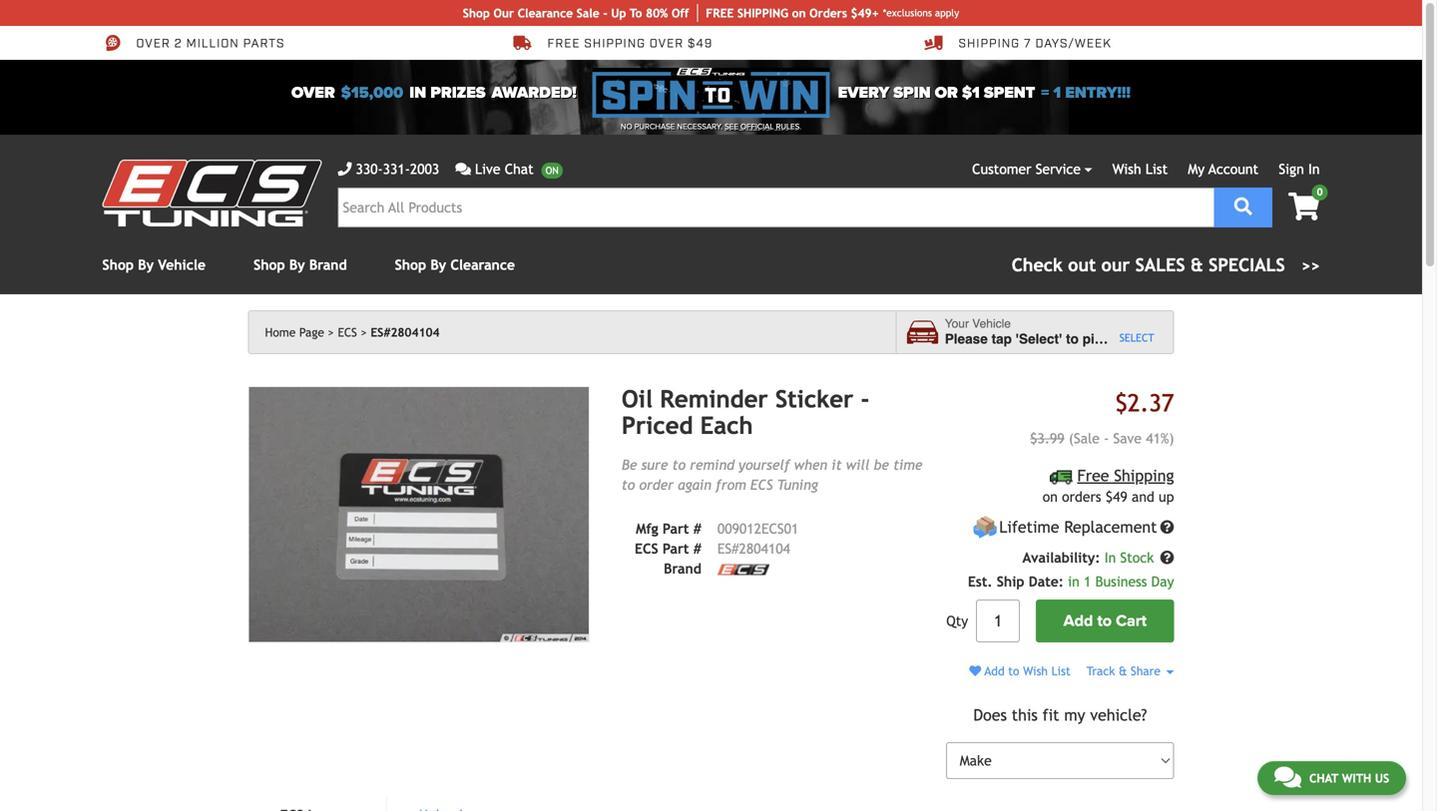 Task type: describe. For each thing, give the bounding box(es) containing it.
necessary.
[[677, 122, 723, 132]]

reminder
[[660, 385, 768, 413]]

free shipping over $49 link
[[514, 34, 713, 52]]

ecs inside 009012ecs01 ecs part #
[[635, 541, 659, 557]]

on inside 'free shipping on orders $49 and up'
[[1043, 489, 1058, 505]]

ecs tuning image
[[102, 160, 322, 227]]

specials
[[1209, 255, 1285, 276]]

1 horizontal spatial in
[[1068, 574, 1080, 590]]

again
[[678, 477, 712, 493]]

page
[[299, 325, 324, 339]]

heart image
[[970, 665, 982, 677]]

add to wish list link
[[970, 664, 1071, 678]]

shipping 7 days/week
[[959, 36, 1112, 52]]

$49 inside 'free shipping on orders $49 and up'
[[1106, 489, 1128, 505]]

day
[[1152, 574, 1174, 590]]

shop for shop by clearance
[[395, 257, 426, 273]]

add to cart
[[1064, 612, 1147, 631]]

2.37
[[1128, 389, 1174, 417]]

330-331-2003
[[356, 161, 439, 177]]

select link
[[1120, 330, 1155, 346]]

es#2804104 - 009012ecs01 - oil reminder sticker - priced each - be sure to remind yourself when it will be time to order again from ecs tuning - ecs - audi bmw volkswagen mercedes benz mini porsche image
[[248, 386, 590, 643]]

free ship ping on orders $49+ *exclusions apply
[[706, 6, 959, 20]]

shipping 7 days/week link
[[925, 34, 1112, 52]]

# inside 009012ecs01 ecs part #
[[693, 541, 702, 557]]

$49+
[[851, 6, 879, 20]]

live chat
[[475, 161, 534, 177]]

free shipping image
[[1050, 471, 1073, 485]]

apply
[[935, 7, 959, 18]]

no purchase necessary. see official rules .
[[621, 122, 802, 132]]

Search text field
[[338, 188, 1214, 228]]

add to wish list
[[982, 664, 1071, 678]]

free shipping over $49
[[548, 36, 713, 52]]

2003
[[410, 161, 439, 177]]

vehicle inside your vehicle please tap 'select' to pick a vehicle
[[973, 317, 1011, 331]]

yourself
[[739, 457, 790, 473]]

330-
[[356, 161, 383, 177]]

search image
[[1235, 198, 1253, 216]]

every spin or $1 spent = 1 entry!!!
[[838, 83, 1131, 102]]

ecs inside "be sure to remind yourself when it will be time to order again from ecs tuning"
[[751, 477, 773, 493]]

to
[[630, 6, 642, 20]]

ecs link
[[338, 325, 367, 339]]

wish list link
[[1113, 161, 1168, 177]]

0 vertical spatial in
[[409, 83, 426, 102]]

million
[[186, 36, 239, 52]]

.
[[800, 122, 802, 132]]

off
[[672, 6, 689, 20]]

& for track
[[1119, 664, 1127, 678]]

business
[[1096, 574, 1147, 590]]

2
[[174, 36, 182, 52]]

save
[[1113, 431, 1142, 446]]

shopping cart image
[[1289, 193, 1320, 221]]

add to cart button
[[1036, 600, 1174, 643]]

sales & specials
[[1136, 255, 1285, 276]]

each
[[700, 412, 753, 440]]

with
[[1342, 772, 1372, 786]]

does
[[974, 706, 1007, 725]]

stock
[[1120, 550, 1154, 566]]

shop by clearance
[[395, 257, 515, 273]]

question circle image for lifetime replacement
[[1160, 521, 1174, 535]]

*exclusions apply link
[[883, 5, 959, 20]]

my
[[1064, 706, 1086, 725]]

=
[[1041, 83, 1050, 102]]

1 part from the top
[[663, 521, 689, 537]]

customer service button
[[972, 159, 1093, 180]]

fit
[[1043, 706, 1060, 725]]

add for add to cart
[[1064, 612, 1093, 631]]

0 horizontal spatial $49
[[688, 36, 713, 52]]

$3.99 (sale - save 41%)
[[1030, 431, 1174, 446]]

our
[[494, 6, 514, 20]]

cart
[[1116, 612, 1147, 631]]

oil reminder sticker - priced each
[[622, 385, 870, 440]]

by for clearance
[[431, 257, 446, 273]]

free
[[706, 6, 734, 20]]

track & share button
[[1087, 664, 1174, 678]]

no
[[621, 122, 633, 132]]

0 horizontal spatial shipping
[[959, 36, 1020, 52]]

sales & specials link
[[1012, 252, 1320, 279]]

brand for es# 2804104 brand
[[664, 561, 702, 577]]

free for shipping
[[1078, 466, 1110, 485]]

free for shipping
[[548, 36, 581, 52]]

0 horizontal spatial on
[[792, 6, 806, 20]]

0
[[1317, 186, 1323, 198]]

tap
[[992, 331, 1012, 347]]

question circle image for in stock
[[1160, 551, 1174, 565]]

over for over $15,000 in prizes
[[291, 83, 335, 102]]

1 horizontal spatial chat
[[1310, 772, 1339, 786]]

chat with us
[[1310, 772, 1390, 786]]

home
[[265, 325, 296, 339]]

orders
[[810, 6, 847, 20]]

1 horizontal spatial wish
[[1113, 161, 1142, 177]]

2 horizontal spatial -
[[1104, 431, 1109, 446]]

vehicle?
[[1090, 706, 1147, 725]]

tuning
[[777, 477, 818, 493]]

account
[[1209, 161, 1259, 177]]

shop by clearance link
[[395, 257, 515, 273]]

lifetime
[[999, 518, 1060, 537]]

- inside oil reminder sticker - priced each
[[861, 385, 870, 413]]

0 horizontal spatial chat
[[505, 161, 534, 177]]

free shipping on orders $49 and up
[[1043, 466, 1174, 505]]

es#
[[718, 541, 739, 557]]

by for brand
[[289, 257, 305, 273]]

to inside your vehicle please tap 'select' to pick a vehicle
[[1066, 331, 1079, 347]]

009012ecs01
[[718, 521, 799, 537]]

add for add to wish list
[[985, 664, 1005, 678]]

009012ecs01 ecs part #
[[635, 521, 799, 557]]

shipping inside 'free shipping on orders $49 and up'
[[1114, 466, 1174, 485]]

shop by brand link
[[254, 257, 347, 273]]

to right heart image
[[1008, 664, 1020, 678]]

spent
[[984, 83, 1035, 102]]



Task type: locate. For each thing, give the bounding box(es) containing it.
clearance right our
[[518, 6, 573, 20]]

0 vertical spatial over
[[136, 36, 170, 52]]

shop our clearance sale - up to 80% off
[[463, 6, 689, 20]]

1 horizontal spatial ecs
[[635, 541, 659, 557]]

to down be
[[622, 477, 635, 493]]

over left the $15,000
[[291, 83, 335, 102]]

sticker
[[775, 385, 854, 413]]

list
[[1146, 161, 1168, 177], [1052, 664, 1071, 678]]

2 question circle image from the top
[[1160, 551, 1174, 565]]

to inside add to cart button
[[1097, 612, 1112, 631]]

0 vertical spatial add
[[1064, 612, 1093, 631]]

- inside shop our clearance sale - up to 80% off link
[[603, 6, 608, 20]]

vehicle down ecs tuning image
[[158, 257, 206, 273]]

1 vertical spatial on
[[1043, 489, 1058, 505]]

0 vertical spatial in
[[1309, 161, 1320, 177]]

1 vertical spatial add
[[985, 664, 1005, 678]]

order
[[639, 477, 674, 493]]

remind
[[690, 457, 735, 473]]

0 vertical spatial on
[[792, 6, 806, 20]]

ecs down the yourself at bottom
[[751, 477, 773, 493]]

0 vertical spatial 1
[[1054, 83, 1061, 102]]

0 horizontal spatial &
[[1119, 664, 1127, 678]]

$49 right over
[[688, 36, 713, 52]]

in down availability:
[[1068, 574, 1080, 590]]

2 by from the left
[[289, 257, 305, 273]]

shipping up 'and'
[[1114, 466, 1174, 485]]

1 vertical spatial brand
[[664, 561, 702, 577]]

$3.99
[[1030, 431, 1065, 446]]

free down shop our clearance sale - up to 80% off
[[548, 36, 581, 52]]

1 vertical spatial clearance
[[451, 257, 515, 273]]

1 horizontal spatial brand
[[664, 561, 702, 577]]

to left the cart
[[1097, 612, 1112, 631]]

0 vertical spatial vehicle
[[158, 257, 206, 273]]

1 horizontal spatial -
[[861, 385, 870, 413]]

- right sticker
[[861, 385, 870, 413]]

it
[[832, 457, 842, 473]]

1 horizontal spatial vehicle
[[973, 317, 1011, 331]]

over
[[136, 36, 170, 52], [291, 83, 335, 102]]

shop by brand
[[254, 257, 347, 273]]

over left 2
[[136, 36, 170, 52]]

0 horizontal spatial vehicle
[[158, 257, 206, 273]]

up
[[611, 6, 626, 20]]

on down free shipping "icon"
[[1043, 489, 1058, 505]]

- left the up
[[603, 6, 608, 20]]

part
[[663, 521, 689, 537], [663, 541, 689, 557]]

0 vertical spatial #
[[693, 521, 702, 537]]

in for sign
[[1309, 161, 1320, 177]]

question circle image down "up"
[[1160, 521, 1174, 535]]

orders
[[1062, 489, 1102, 505]]

shipping
[[584, 36, 646, 52]]

&
[[1191, 255, 1204, 276], [1119, 664, 1127, 678]]

over 2 million parts link
[[102, 34, 285, 52]]

1 vertical spatial ecs
[[751, 477, 773, 493]]

free up orders at the bottom right of page
[[1078, 466, 1110, 485]]

in for availability:
[[1105, 550, 1116, 566]]

wish right service
[[1113, 161, 1142, 177]]

$49
[[688, 36, 713, 52], [1106, 489, 1128, 505]]

comments image
[[455, 162, 471, 176]]

sign in link
[[1279, 161, 1320, 177]]

be
[[622, 457, 637, 473]]

0 vertical spatial brand
[[309, 257, 347, 273]]

shop by vehicle
[[102, 257, 206, 273]]

free inside 'free shipping on orders $49 and up'
[[1078, 466, 1110, 485]]

0 horizontal spatial list
[[1052, 664, 1071, 678]]

customer service
[[972, 161, 1081, 177]]

0 horizontal spatial brand
[[309, 257, 347, 273]]

1 vertical spatial question circle image
[[1160, 551, 1174, 565]]

please
[[945, 331, 988, 347]]

330-331-2003 link
[[338, 159, 439, 180]]

0 vertical spatial $49
[[688, 36, 713, 52]]

add right heart image
[[985, 664, 1005, 678]]

7
[[1024, 36, 1032, 52]]

2 vertical spatial ecs
[[635, 541, 659, 557]]

add down est. ship date: in 1 business day
[[1064, 612, 1093, 631]]

shipping
[[959, 36, 1020, 52], [1114, 466, 1174, 485]]

& for sales
[[1191, 255, 1204, 276]]

2 horizontal spatial ecs
[[751, 477, 773, 493]]

brand up page
[[309, 257, 347, 273]]

by up home page 'link'
[[289, 257, 305, 273]]

to left pick
[[1066, 331, 1079, 347]]

your
[[945, 317, 969, 331]]

0 horizontal spatial clearance
[[451, 257, 515, 273]]

sign in
[[1279, 161, 1320, 177]]

0 horizontal spatial in
[[1105, 550, 1116, 566]]

0 vertical spatial ecs
[[338, 325, 357, 339]]

shop by vehicle link
[[102, 257, 206, 273]]

# up es# 2804104 brand
[[693, 521, 702, 537]]

1 vertical spatial vehicle
[[973, 317, 1011, 331]]

1 by from the left
[[138, 257, 154, 273]]

0 horizontal spatial ecs
[[338, 325, 357, 339]]

1 horizontal spatial on
[[1043, 489, 1058, 505]]

1 vertical spatial $49
[[1106, 489, 1128, 505]]

select
[[1120, 332, 1155, 344]]

1 horizontal spatial in
[[1309, 161, 1320, 177]]

home page link
[[265, 325, 334, 339]]

my account
[[1188, 161, 1259, 177]]

es# 2804104 brand
[[664, 541, 790, 577]]

over for over 2 million parts
[[136, 36, 170, 52]]

es#2804104
[[371, 325, 440, 339]]

(sale
[[1069, 431, 1100, 446]]

0 vertical spatial shipping
[[959, 36, 1020, 52]]

1 horizontal spatial over
[[291, 83, 335, 102]]

ecs tuning 'spin to win' contest logo image
[[592, 68, 830, 118]]

1 vertical spatial &
[[1119, 664, 1127, 678]]

phone image
[[338, 162, 352, 176]]

1 vertical spatial -
[[861, 385, 870, 413]]

vehicle up tap
[[973, 317, 1011, 331]]

1 horizontal spatial 1
[[1084, 574, 1091, 590]]

your vehicle please tap 'select' to pick a vehicle
[[945, 317, 1171, 347]]

1 question circle image from the top
[[1160, 521, 1174, 535]]

3 by from the left
[[431, 257, 446, 273]]

this product is lifetime replacement eligible image
[[973, 515, 998, 540]]

ship
[[997, 574, 1025, 590]]

my account link
[[1188, 161, 1259, 177]]

2 horizontal spatial by
[[431, 257, 446, 273]]

in left prizes
[[409, 83, 426, 102]]

purchase
[[635, 122, 675, 132]]

0 horizontal spatial by
[[138, 257, 154, 273]]

this
[[1012, 706, 1038, 725]]

wish up this
[[1023, 664, 1048, 678]]

0 vertical spatial question circle image
[[1160, 521, 1174, 535]]

brand down "mfg part #" on the bottom of the page
[[664, 561, 702, 577]]

on right ping
[[792, 6, 806, 20]]

1 horizontal spatial free
[[1078, 466, 1110, 485]]

$49 left 'and'
[[1106, 489, 1128, 505]]

None text field
[[976, 600, 1020, 643]]

sure
[[641, 457, 668, 473]]

1 horizontal spatial add
[[1064, 612, 1093, 631]]

add inside button
[[1064, 612, 1093, 631]]

1 horizontal spatial &
[[1191, 255, 1204, 276]]

1 vertical spatial in
[[1105, 550, 1116, 566]]

in up business
[[1105, 550, 1116, 566]]

part right the 'mfg'
[[663, 521, 689, 537]]

qty
[[947, 614, 968, 630]]

*exclusions
[[883, 7, 932, 18]]

1 horizontal spatial $49
[[1106, 489, 1128, 505]]

1 right =
[[1054, 83, 1061, 102]]

1 vertical spatial wish
[[1023, 664, 1048, 678]]

see official rules link
[[725, 121, 800, 133]]

part inside 009012ecs01 ecs part #
[[663, 541, 689, 557]]

shop for shop by vehicle
[[102, 257, 134, 273]]

days/week
[[1036, 36, 1112, 52]]

list left track
[[1052, 664, 1071, 678]]

1 vertical spatial 1
[[1084, 574, 1091, 590]]

clearance for by
[[451, 257, 515, 273]]

0 horizontal spatial wish
[[1023, 664, 1048, 678]]

0 horizontal spatial free
[[548, 36, 581, 52]]

free
[[548, 36, 581, 52], [1078, 466, 1110, 485]]

& right sales
[[1191, 255, 1204, 276]]

question circle image up day
[[1160, 551, 1174, 565]]

1 vertical spatial over
[[291, 83, 335, 102]]

will
[[846, 457, 870, 473]]

0 horizontal spatial -
[[603, 6, 608, 20]]

part down "mfg part #" on the bottom of the page
[[663, 541, 689, 557]]

chat right "live" at the left
[[505, 161, 534, 177]]

1 vertical spatial chat
[[1310, 772, 1339, 786]]

does this fit my vehicle?
[[974, 706, 1147, 725]]

ship
[[738, 6, 762, 20]]

clearance for our
[[518, 6, 573, 20]]

clearance
[[518, 6, 573, 20], [451, 257, 515, 273]]

comments image
[[1275, 766, 1302, 790]]

every
[[838, 83, 890, 102]]

0 vertical spatial wish
[[1113, 161, 1142, 177]]

2804104
[[739, 541, 790, 557]]

41%)
[[1146, 431, 1174, 446]]

chat left with
[[1310, 772, 1339, 786]]

a
[[1114, 331, 1121, 347]]

- left save at the bottom right
[[1104, 431, 1109, 446]]

add
[[1064, 612, 1093, 631], [985, 664, 1005, 678]]

331-
[[383, 161, 410, 177]]

# left es#
[[693, 541, 702, 557]]

to right 'sure'
[[672, 457, 686, 473]]

0 vertical spatial &
[[1191, 255, 1204, 276]]

clearance inside shop our clearance sale - up to 80% off link
[[518, 6, 573, 20]]

1 # from the top
[[693, 521, 702, 537]]

be sure to remind yourself when it will be time to order again from ecs tuning
[[622, 457, 923, 493]]

availability:
[[1023, 550, 1101, 566]]

or
[[935, 83, 958, 102]]

0 vertical spatial chat
[[505, 161, 534, 177]]

2 part from the top
[[663, 541, 689, 557]]

by up es#2804104
[[431, 257, 446, 273]]

track & share
[[1087, 664, 1164, 678]]

0 vertical spatial part
[[663, 521, 689, 537]]

home page
[[265, 325, 324, 339]]

my
[[1188, 161, 1205, 177]]

over $15,000 in prizes
[[291, 83, 486, 102]]

1 vertical spatial part
[[663, 541, 689, 557]]

time
[[894, 457, 923, 473]]

0 horizontal spatial in
[[409, 83, 426, 102]]

0 vertical spatial list
[[1146, 161, 1168, 177]]

ecs down the 'mfg'
[[635, 541, 659, 557]]

brand for shop by brand
[[309, 257, 347, 273]]

be
[[874, 457, 889, 473]]

1 vertical spatial free
[[1078, 466, 1110, 485]]

spin
[[894, 83, 931, 102]]

$15,000
[[341, 83, 404, 102]]

customer
[[972, 161, 1032, 177]]

wish
[[1113, 161, 1142, 177], [1023, 664, 1048, 678]]

shop for shop by brand
[[254, 257, 285, 273]]

ecs right page
[[338, 325, 357, 339]]

est.
[[968, 574, 993, 590]]

1 vertical spatial list
[[1052, 664, 1071, 678]]

on
[[792, 6, 806, 20], [1043, 489, 1058, 505]]

by down ecs tuning image
[[138, 257, 154, 273]]

1 vertical spatial shipping
[[1114, 466, 1174, 485]]

entry!!!
[[1065, 83, 1131, 102]]

in right sign at the top of page
[[1309, 161, 1320, 177]]

0 vertical spatial clearance
[[518, 6, 573, 20]]

1 vertical spatial #
[[693, 541, 702, 557]]

1 vertical spatial in
[[1068, 574, 1080, 590]]

from
[[716, 477, 746, 493]]

2 # from the top
[[693, 541, 702, 557]]

up
[[1159, 489, 1174, 505]]

1 horizontal spatial list
[[1146, 161, 1168, 177]]

parts
[[243, 36, 285, 52]]

us
[[1375, 772, 1390, 786]]

shipping left "7"
[[959, 36, 1020, 52]]

0 horizontal spatial add
[[985, 664, 1005, 678]]

question circle image
[[1160, 521, 1174, 535], [1160, 551, 1174, 565]]

list left 'my'
[[1146, 161, 1168, 177]]

#
[[693, 521, 702, 537], [693, 541, 702, 557]]

2 vertical spatial -
[[1104, 431, 1109, 446]]

to
[[1066, 331, 1079, 347], [672, 457, 686, 473], [622, 477, 635, 493], [1097, 612, 1112, 631], [1008, 664, 1020, 678]]

0 vertical spatial -
[[603, 6, 608, 20]]

prizes
[[430, 83, 486, 102]]

priced
[[622, 412, 693, 440]]

1 horizontal spatial clearance
[[518, 6, 573, 20]]

clearance down "live" at the left
[[451, 257, 515, 273]]

0 horizontal spatial 1
[[1054, 83, 1061, 102]]

1 horizontal spatial shipping
[[1114, 466, 1174, 485]]

brand inside es# 2804104 brand
[[664, 561, 702, 577]]

& right track
[[1119, 664, 1127, 678]]

1 down availability: in stock
[[1084, 574, 1091, 590]]

ecs image
[[718, 565, 770, 576]]

sales
[[1136, 255, 1185, 276]]

0 horizontal spatial over
[[136, 36, 170, 52]]

shop for shop our clearance sale - up to 80% off
[[463, 6, 490, 20]]

0 vertical spatial free
[[548, 36, 581, 52]]

1 horizontal spatial by
[[289, 257, 305, 273]]

by for vehicle
[[138, 257, 154, 273]]



Task type: vqa. For each thing, say whether or not it's contained in the screenshot.
the left the Free
yes



